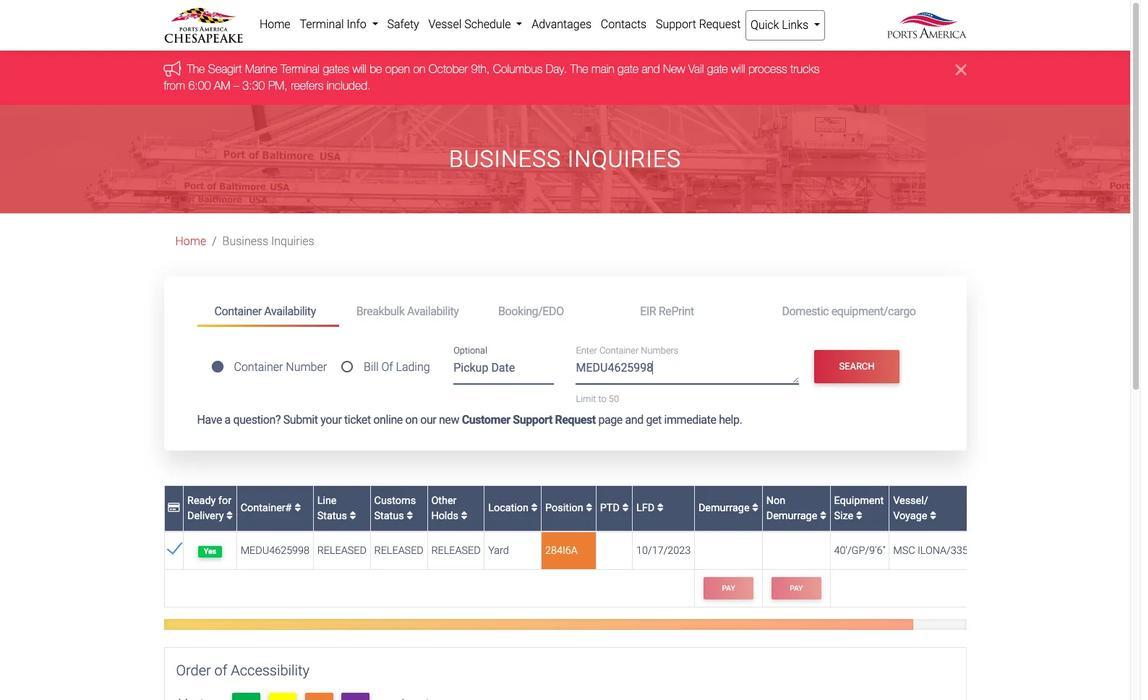 Task type: locate. For each thing, give the bounding box(es) containing it.
0 horizontal spatial demurrage
[[698, 502, 752, 514]]

enter
[[576, 345, 597, 356]]

0 horizontal spatial gate
[[618, 62, 638, 75]]

1 horizontal spatial request
[[699, 17, 741, 31]]

demurrage left non
[[698, 502, 752, 514]]

1 vertical spatial home
[[175, 234, 206, 248]]

of
[[381, 360, 393, 374]]

new
[[663, 62, 685, 75]]

sort image
[[294, 503, 301, 513], [531, 503, 538, 513], [622, 503, 629, 513], [226, 511, 233, 521], [407, 511, 413, 521], [461, 511, 467, 521], [856, 511, 863, 521], [930, 511, 936, 521]]

gate right vail
[[707, 62, 728, 75]]

0 horizontal spatial home
[[175, 234, 206, 248]]

business inquiries
[[449, 145, 681, 173], [222, 234, 314, 248]]

position link
[[545, 502, 592, 514]]

Optional text field
[[454, 356, 554, 384]]

the up the "6:00"
[[187, 62, 205, 75]]

lfd
[[636, 502, 657, 514]]

0 horizontal spatial home link
[[175, 234, 206, 248]]

the
[[187, 62, 205, 75], [570, 62, 588, 75]]

2 status from the left
[[374, 510, 404, 522]]

will left be
[[352, 62, 366, 75]]

1 horizontal spatial will
[[731, 62, 745, 75]]

0 vertical spatial business inquiries
[[449, 145, 681, 173]]

1 vertical spatial home link
[[175, 234, 206, 248]]

0 horizontal spatial business
[[222, 234, 268, 248]]

new
[[439, 413, 459, 427]]

0 vertical spatial business
[[449, 145, 561, 173]]

1 vertical spatial inquiries
[[271, 234, 314, 248]]

booking/edo link
[[481, 298, 623, 325]]

1 horizontal spatial released
[[374, 544, 424, 557]]

breakbulk
[[356, 304, 405, 318]]

released down the line status
[[317, 544, 367, 557]]

container up container number
[[214, 304, 262, 318]]

marine
[[245, 62, 277, 75]]

business
[[449, 145, 561, 173], [222, 234, 268, 248]]

1 horizontal spatial gate
[[707, 62, 728, 75]]

sort image inside position link
[[586, 503, 592, 513]]

1 horizontal spatial the
[[570, 62, 588, 75]]

0 horizontal spatial support
[[513, 413, 552, 427]]

msc ilona/335r
[[893, 544, 975, 557]]

1 will from the left
[[352, 62, 366, 75]]

advantages
[[532, 17, 592, 31]]

on
[[413, 62, 425, 75], [405, 413, 418, 427]]

request left quick
[[699, 17, 741, 31]]

0 vertical spatial and
[[642, 62, 660, 75]]

40'/gp/9'6"
[[834, 544, 886, 557]]

status down customs
[[374, 510, 404, 522]]

9th,
[[471, 62, 490, 75]]

gates
[[323, 62, 349, 75]]

submit
[[283, 413, 318, 427]]

1 availability from the left
[[264, 304, 316, 318]]

0 vertical spatial container
[[214, 304, 262, 318]]

search button
[[814, 350, 899, 383]]

terminal left info
[[300, 17, 344, 31]]

request
[[699, 17, 741, 31], [555, 413, 596, 427]]

0 horizontal spatial status
[[317, 510, 347, 522]]

Enter Container Numbers text field
[[576, 359, 799, 384]]

location link
[[488, 502, 538, 514]]

sort image up 10/17/2023
[[657, 503, 664, 513]]

on right open
[[413, 62, 425, 75]]

1 horizontal spatial business inquiries
[[449, 145, 681, 173]]

sort image left the ptd
[[586, 503, 592, 513]]

numbers
[[641, 345, 679, 356]]

1 horizontal spatial inquiries
[[567, 145, 681, 173]]

help.
[[719, 413, 742, 427]]

1 vertical spatial container
[[599, 345, 639, 356]]

status for customs
[[374, 510, 404, 522]]

availability
[[264, 304, 316, 318], [407, 304, 459, 318]]

sort image inside lfd link
[[657, 503, 664, 513]]

to
[[598, 393, 607, 404]]

demurrage down non
[[766, 510, 817, 522]]

non
[[766, 494, 785, 507]]

breakbulk availability
[[356, 304, 459, 318]]

support
[[656, 17, 696, 31], [513, 413, 552, 427]]

status down line
[[317, 510, 347, 522]]

from
[[164, 79, 185, 92]]

status inside the line status
[[317, 510, 347, 522]]

1 vertical spatial support
[[513, 413, 552, 427]]

status inside the customs status
[[374, 510, 404, 522]]

on inside the seagirt marine terminal gates will be open on october 9th, columbus day. the main gate and new vail gate will process trucks from 6:00 am – 3:30 pm, reefers included.
[[413, 62, 425, 75]]

sort image inside ptd link
[[622, 503, 629, 513]]

2 availability from the left
[[407, 304, 459, 318]]

released down the customs status
[[374, 544, 424, 557]]

request down limit
[[555, 413, 596, 427]]

1 horizontal spatial availability
[[407, 304, 459, 318]]

terminal up reefers
[[281, 62, 320, 75]]

other holds
[[431, 494, 461, 522]]

sort image left line
[[294, 503, 301, 513]]

number
[[286, 360, 327, 374]]

quick links link
[[745, 10, 825, 40]]

sort image right holds
[[461, 511, 467, 521]]

vessel
[[428, 17, 462, 31]]

on left our on the bottom left of the page
[[405, 413, 418, 427]]

availability up container number
[[264, 304, 316, 318]]

location
[[488, 502, 531, 514]]

limit
[[576, 393, 596, 404]]

vessel/ voyage
[[893, 494, 930, 522]]

1 vertical spatial terminal
[[281, 62, 320, 75]]

support right customer
[[513, 413, 552, 427]]

and left the 'get'
[[625, 413, 644, 427]]

eir
[[640, 304, 656, 318]]

1 horizontal spatial status
[[374, 510, 404, 522]]

domestic
[[782, 304, 829, 318]]

1 horizontal spatial home link
[[255, 10, 295, 39]]

the right day.
[[570, 62, 588, 75]]

container for container availability
[[214, 304, 262, 318]]

will left process
[[731, 62, 745, 75]]

sort image left position
[[531, 503, 538, 513]]

container right enter
[[599, 345, 639, 356]]

0 vertical spatial home
[[260, 17, 290, 31]]

0 horizontal spatial released
[[317, 544, 367, 557]]

ptd link
[[600, 502, 629, 514]]

0 vertical spatial inquiries
[[567, 145, 681, 173]]

ilona/335r
[[918, 544, 975, 557]]

2 gate from the left
[[707, 62, 728, 75]]

support inside 'link'
[[656, 17, 696, 31]]

safety
[[387, 17, 419, 31]]

non demurrage
[[766, 494, 820, 522]]

sort image left lfd
[[622, 503, 629, 513]]

1 horizontal spatial support
[[656, 17, 696, 31]]

info
[[347, 17, 366, 31]]

size
[[834, 510, 853, 522]]

terminal inside the seagirt marine terminal gates will be open on october 9th, columbus day. the main gate and new vail gate will process trucks from 6:00 am – 3:30 pm, reefers included.
[[281, 62, 320, 75]]

sort image
[[586, 503, 592, 513], [657, 503, 664, 513], [752, 503, 759, 513], [350, 511, 356, 521], [820, 511, 826, 521]]

support up new
[[656, 17, 696, 31]]

and inside the seagirt marine terminal gates will be open on october 9th, columbus day. the main gate and new vail gate will process trucks from 6:00 am – 3:30 pm, reefers included.
[[642, 62, 660, 75]]

equipment size
[[834, 494, 884, 522]]

close image
[[956, 61, 966, 78]]

0 vertical spatial on
[[413, 62, 425, 75]]

1 status from the left
[[317, 510, 347, 522]]

credit card image
[[168, 503, 180, 513]]

and left new
[[642, 62, 660, 75]]

0 vertical spatial terminal
[[300, 17, 344, 31]]

eir reprint
[[640, 304, 694, 318]]

ptd
[[600, 502, 622, 514]]

2 horizontal spatial released
[[431, 544, 481, 557]]

and
[[642, 62, 660, 75], [625, 413, 644, 427]]

1 horizontal spatial home
[[260, 17, 290, 31]]

be
[[370, 62, 382, 75]]

2 vertical spatial container
[[234, 360, 283, 374]]

gate right main
[[618, 62, 638, 75]]

1 vertical spatial business
[[222, 234, 268, 248]]

0 vertical spatial request
[[699, 17, 741, 31]]

released
[[317, 544, 367, 557], [374, 544, 424, 557], [431, 544, 481, 557]]

1 vertical spatial business inquiries
[[222, 234, 314, 248]]

order
[[176, 661, 211, 679]]

0 horizontal spatial the
[[187, 62, 205, 75]]

sort image inside demurrage link
[[752, 503, 759, 513]]

home link
[[255, 10, 295, 39], [175, 234, 206, 248]]

1 vertical spatial request
[[555, 413, 596, 427]]

limit to 50
[[576, 393, 619, 404]]

will
[[352, 62, 366, 75], [731, 62, 745, 75]]

container left number
[[234, 360, 283, 374]]

request inside 'link'
[[699, 17, 741, 31]]

sort image down for
[[226, 511, 233, 521]]

–
[[233, 79, 239, 92]]

page
[[598, 413, 623, 427]]

of
[[214, 661, 227, 679]]

1 horizontal spatial demurrage
[[766, 510, 817, 522]]

0 horizontal spatial request
[[555, 413, 596, 427]]

enter container numbers
[[576, 345, 679, 356]]

0 horizontal spatial inquiries
[[271, 234, 314, 248]]

process
[[748, 62, 787, 75]]

0 vertical spatial support
[[656, 17, 696, 31]]

released down holds
[[431, 544, 481, 557]]

sort image down customs
[[407, 511, 413, 521]]

0 horizontal spatial availability
[[264, 304, 316, 318]]

your
[[321, 413, 342, 427]]

inquiries
[[567, 145, 681, 173], [271, 234, 314, 248]]

sort image left non
[[752, 503, 759, 513]]

0 horizontal spatial will
[[352, 62, 366, 75]]

availability right breakbulk at the top of page
[[407, 304, 459, 318]]

sort image right voyage
[[930, 511, 936, 521]]



Task type: vqa. For each thing, say whether or not it's contained in the screenshot.


Task type: describe. For each thing, give the bounding box(es) containing it.
sort image left size
[[820, 511, 826, 521]]

0 horizontal spatial business inquiries
[[222, 234, 314, 248]]

demurrage inside non demurrage
[[766, 510, 817, 522]]

home for the bottom home link
[[175, 234, 206, 248]]

container# link
[[241, 502, 301, 514]]

3 released from the left
[[431, 544, 481, 557]]

optional
[[454, 345, 487, 356]]

yes
[[204, 547, 217, 556]]

sort image for demurrage
[[752, 503, 759, 513]]

bill
[[364, 360, 379, 374]]

2 will from the left
[[731, 62, 745, 75]]

line status
[[317, 494, 350, 522]]

container availability
[[214, 304, 316, 318]]

1 vertical spatial on
[[405, 413, 418, 427]]

have a question? submit your ticket online on our new customer support request page and get immediate help.
[[197, 413, 742, 427]]

status for line
[[317, 510, 347, 522]]

included.
[[327, 79, 371, 92]]

long arrow right image
[[208, 697, 230, 700]]

advantages link
[[527, 10, 596, 39]]

1 the from the left
[[187, 62, 205, 75]]

booking/edo
[[498, 304, 564, 318]]

container#
[[241, 502, 294, 514]]

line
[[317, 494, 337, 507]]

container number
[[234, 360, 327, 374]]

0 vertical spatial home link
[[255, 10, 295, 39]]

contacts
[[601, 17, 647, 31]]

container for container number
[[234, 360, 283, 374]]

equipment/cargo
[[831, 304, 916, 318]]

home for topmost home link
[[260, 17, 290, 31]]

the seagirt marine terminal gates will be open on october 9th, columbus day. the main gate and new vail gate will process trucks from 6:00 am – 3:30 pm, reefers included. link
[[164, 62, 820, 92]]

domestic equipment/cargo link
[[765, 298, 933, 325]]

delivery
[[187, 510, 224, 522]]

immediate
[[664, 413, 716, 427]]

1 gate from the left
[[618, 62, 638, 75]]

the seagirt marine terminal gates will be open on october 9th, columbus day. the main gate and new vail gate will process trucks from 6:00 am – 3:30 pm, reefers included. alert
[[0, 49, 1130, 105]]

reprint
[[659, 304, 694, 318]]

msc
[[893, 544, 915, 557]]

sort image for lfd
[[657, 503, 664, 513]]

sort image for position
[[586, 503, 592, 513]]

1 vertical spatial and
[[625, 413, 644, 427]]

breakbulk availability link
[[339, 298, 481, 325]]

the seagirt marine terminal gates will be open on october 9th, columbus day. the main gate and new vail gate will process trucks from 6:00 am – 3:30 pm, reefers included.
[[164, 62, 820, 92]]

holds
[[431, 510, 458, 522]]

eir reprint link
[[623, 298, 765, 325]]

bullhorn image
[[164, 61, 187, 77]]

3:30
[[242, 79, 265, 92]]

day.
[[546, 62, 567, 75]]

have
[[197, 413, 222, 427]]

a
[[225, 413, 231, 427]]

equipment
[[834, 494, 884, 507]]

links
[[782, 18, 809, 32]]

284i6a
[[545, 544, 578, 557]]

customer support request link
[[462, 413, 596, 427]]

october
[[429, 62, 468, 75]]

question?
[[233, 413, 281, 427]]

ready for delivery
[[187, 494, 231, 522]]

seagirt
[[208, 62, 242, 75]]

schedule
[[464, 17, 511, 31]]

2 the from the left
[[570, 62, 588, 75]]

customs status
[[374, 494, 416, 522]]

main
[[591, 62, 614, 75]]

open
[[385, 62, 410, 75]]

customer
[[462, 413, 510, 427]]

terminal info
[[300, 17, 369, 31]]

vail
[[688, 62, 704, 75]]

vessel schedule link
[[424, 10, 527, 39]]

quick
[[751, 18, 779, 32]]

terminal info link
[[295, 10, 383, 39]]

2 released from the left
[[374, 544, 424, 557]]

our
[[420, 413, 436, 427]]

support request link
[[651, 10, 745, 39]]

1 released from the left
[[317, 544, 367, 557]]

support request
[[656, 17, 741, 31]]

for
[[218, 494, 231, 507]]

order of accessibility
[[176, 661, 309, 679]]

sort image left the customs status
[[350, 511, 356, 521]]

get
[[646, 413, 662, 427]]

bill of lading
[[364, 360, 430, 374]]

accessibility
[[231, 661, 309, 679]]

trucks
[[790, 62, 820, 75]]

container availability link
[[197, 298, 339, 327]]

pm,
[[268, 79, 288, 92]]

quick links
[[751, 18, 811, 32]]

10/17/2023
[[636, 544, 691, 557]]

lfd link
[[636, 502, 664, 514]]

sort image inside container# link
[[294, 503, 301, 513]]

1 horizontal spatial business
[[449, 145, 561, 173]]

medu4625998
[[241, 544, 310, 557]]

other
[[431, 494, 457, 507]]

lading
[[396, 360, 430, 374]]

sort image inside location link
[[531, 503, 538, 513]]

reefers
[[291, 79, 324, 92]]

vessel schedule
[[428, 17, 514, 31]]

ticket
[[344, 413, 371, 427]]

customs
[[374, 494, 416, 507]]

sort image down equipment
[[856, 511, 863, 521]]

availability for breakbulk availability
[[407, 304, 459, 318]]

vessel/
[[893, 494, 928, 507]]

voyage
[[893, 510, 927, 522]]

contacts link
[[596, 10, 651, 39]]

safety link
[[383, 10, 424, 39]]

ready
[[187, 494, 216, 507]]

availability for container availability
[[264, 304, 316, 318]]



